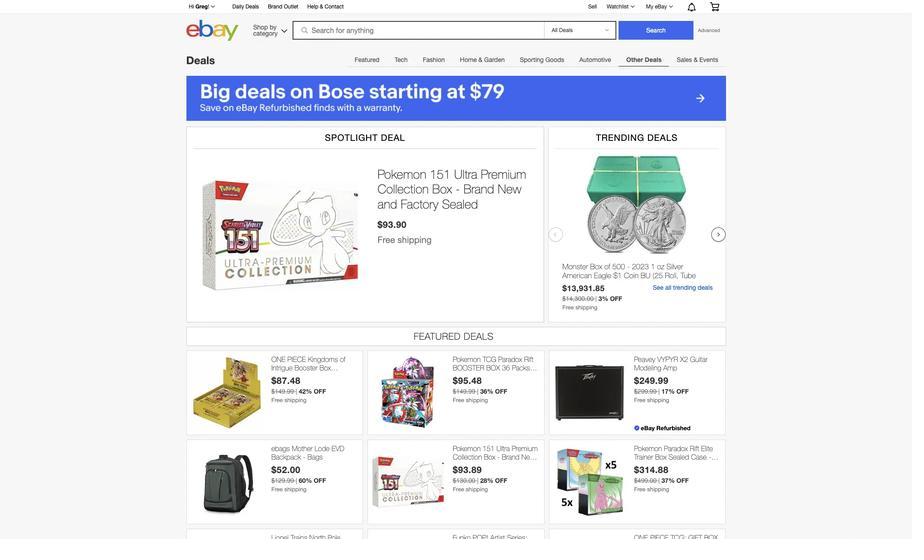 Task type: vqa. For each thing, say whether or not it's contained in the screenshot.


Task type: describe. For each thing, give the bounding box(es) containing it.
stock!
[[510, 462, 529, 470]]

Search for anything text field
[[294, 22, 542, 39]]

oz
[[657, 262, 664, 271]]

other deals
[[626, 56, 662, 63]]

roll,
[[665, 271, 678, 280]]

spotlight
[[325, 132, 378, 143]]

pokemon paradox rift elite trainer box sealed case - 90 packs presale 11/02/23 link
[[634, 445, 721, 470]]

free down '$93.90'
[[378, 234, 395, 245]]

$87.48 $149.99 | 42% off free shipping
[[271, 375, 326, 404]]

17%
[[662, 388, 675, 395]]

sales & events link
[[669, 51, 726, 69]]

other deals link
[[619, 51, 669, 69]]

& for garden
[[479, 56, 483, 63]]

36
[[502, 364, 510, 372]]

featured deals
[[414, 331, 494, 342]]

big deals on bose starting at $79 save on ebay refurished finds with a warranty. image
[[186, 76, 726, 121]]

$499.00
[[634, 477, 657, 485]]

tube
[[681, 271, 696, 280]]

151 for factory
[[430, 167, 451, 181]]

help & contact link
[[307, 2, 344, 12]]

free inside $87.48 $149.99 | 42% off free shipping
[[271, 397, 283, 404]]

shipping inside $93.89 $130.00 | 28% off free shipping
[[466, 486, 488, 493]]

tcg
[[483, 355, 496, 364]]

pokemon 151 ultra premium collection box - brand new, factory sealed - in stock!
[[453, 445, 538, 470]]

amp
[[663, 364, 677, 372]]

help
[[307, 4, 318, 10]]

deal
[[381, 132, 405, 143]]

ultra for -
[[497, 445, 510, 453]]

box inside monster box of 500 - 2023 1 oz silver american eagle $1 coin bu (25 roll, tube
[[590, 262, 602, 271]]

500
[[612, 262, 625, 271]]

$95.48 $149.99 | 36% off free shipping
[[453, 375, 508, 404]]

my
[[646, 4, 654, 10]]

off inside $14,300.00 | 3% off free shipping
[[610, 295, 622, 302]]

sporting goods
[[520, 56, 564, 63]]

pokemon for and
[[378, 167, 426, 181]]

brand inside account navigation
[[268, 4, 282, 10]]

60%
[[299, 477, 312, 485]]

packs inside pokemon paradox rift elite trainer box sealed case - 90 packs presale 11/02/23
[[644, 462, 662, 470]]

sales
[[677, 56, 692, 63]]

$149.99 for $87.48
[[271, 388, 294, 395]]

case
[[691, 453, 707, 461]]

and
[[378, 197, 397, 211]]

advanced link
[[694, 21, 725, 39]]

hi
[[189, 4, 194, 10]]

silver
[[666, 262, 683, 271]]

evd
[[332, 445, 344, 453]]

backpack
[[271, 453, 301, 461]]

sales & events
[[677, 56, 718, 63]]

pokemon for 90
[[634, 445, 662, 453]]

box for pokemon paradox rift elite trainer box sealed case - 90 packs presale 11/02/23
[[655, 453, 667, 461]]

refurbished
[[657, 425, 691, 432]]

english
[[271, 373, 300, 381]]

hi greg !
[[189, 3, 209, 10]]

modeling
[[634, 364, 662, 372]]

events
[[700, 56, 718, 63]]

account navigation
[[184, 0, 726, 14]]

fashion
[[423, 56, 445, 63]]

monster
[[562, 262, 588, 271]]

see all trending deals
[[653, 284, 713, 291]]

trending
[[596, 132, 645, 143]]

none submit inside shop by category 'banner'
[[619, 21, 694, 40]]

ebags mother lode evd backpack - bags $52.00 $129.99 | 60% off free shipping
[[271, 445, 344, 493]]

elite
[[701, 445, 713, 453]]

1 inside monster box of 500 - 2023 1 oz silver american eagle $1 coin bu (25 roll, tube
[[651, 262, 655, 271]]

shipping inside ebags mother lode evd backpack - bags $52.00 $129.99 | 60% off free shipping
[[284, 486, 307, 493]]

watchlist link
[[602, 1, 639, 12]]

sealed inside pokemon paradox rift elite trainer box sealed case - 90 packs presale 11/02/23
[[669, 453, 689, 461]]

ebags
[[271, 445, 290, 453]]

of inside monster box of 500 - 2023 1 oz silver american eagle $1 coin bu (25 roll, tube
[[604, 262, 610, 271]]

my ebay link
[[641, 1, 677, 12]]

shop
[[253, 23, 268, 31]]

dash
[[287, 381, 303, 389]]

& for contact
[[320, 4, 323, 10]]

kingdoms
[[308, 355, 338, 364]]

pokemon for factory
[[453, 445, 481, 453]]

booster
[[453, 364, 485, 372]]

collection for factory
[[453, 453, 482, 461]]

daily deals
[[232, 4, 259, 10]]

brand outlet link
[[268, 2, 298, 12]]

pack
[[305, 381, 319, 389]]

sealed inside one piece kingdoms of intrigue booster box english new sealed op- 04 1 dash pack
[[317, 373, 338, 381]]

sell link
[[584, 3, 601, 10]]

pokemon tcg paradox rift booster box 36 packs sealed new
[[453, 355, 534, 381]]

deals for featured deals
[[464, 331, 494, 342]]

free inside $314.88 $499.00 | 37% off free shipping
[[634, 486, 646, 493]]

$130.00
[[453, 477, 475, 485]]

shipping down '$93.90'
[[398, 234, 432, 245]]

rift inside pokemon tcg paradox rift booster box 36 packs sealed new
[[524, 355, 534, 364]]

all
[[665, 284, 671, 291]]

see all trending deals link
[[653, 284, 713, 291]]

- inside pokemon paradox rift elite trainer box sealed case - 90 packs presale 11/02/23
[[709, 453, 711, 461]]

box for pokemon 151 ultra premium collection box - brand new and factory sealed
[[432, 182, 452, 196]]

shipping inside $314.88 $499.00 | 37% off free shipping
[[647, 486, 669, 493]]

& for events
[[694, 56, 698, 63]]

eagle
[[594, 271, 611, 280]]

$14,300.00 | 3% off free shipping
[[562, 295, 622, 311]]

1 vertical spatial ebay
[[641, 425, 655, 432]]

monster box of 500 - 2023 1 oz silver american eagle $1 coin bu (25 roll, tube
[[562, 262, 696, 280]]

new inside pokemon tcg paradox rift booster box 36 packs sealed new
[[476, 373, 489, 381]]

peavey vypyr x2 guitar modeling amp $249.99 $299.99 | 17% off free shipping
[[634, 355, 708, 404]]

other deals tab list
[[347, 50, 726, 69]]

$249.99
[[634, 375, 669, 386]]

shipping inside $87.48 $149.99 | 42% off free shipping
[[284, 397, 307, 404]]

peavey
[[634, 355, 656, 364]]

ebay inside account navigation
[[655, 4, 667, 10]]

$129.99
[[271, 477, 294, 485]]

premium for new
[[481, 167, 526, 181]]

shop by category banner
[[184, 0, 726, 43]]

featured for featured deals
[[414, 331, 461, 342]]

| inside $314.88 $499.00 | 37% off free shipping
[[659, 477, 660, 485]]

of inside one piece kingdoms of intrigue booster box english new sealed op- 04 1 dash pack
[[340, 355, 346, 364]]

watchlist
[[607, 4, 629, 10]]

daily deals link
[[232, 2, 259, 12]]

american
[[562, 271, 592, 280]]

(25
[[653, 271, 663, 280]]

- inside monster box of 500 - 2023 1 oz silver american eagle $1 coin bu (25 roll, tube
[[627, 262, 630, 271]]

trending
[[673, 284, 696, 291]]

box inside one piece kingdoms of intrigue booster box english new sealed op- 04 1 dash pack
[[320, 364, 331, 372]]

featured link
[[347, 51, 387, 69]]

| inside $14,300.00 | 3% off free shipping
[[595, 295, 597, 302]]

3%
[[598, 295, 608, 302]]

one piece kingdoms of intrigue booster box english new sealed op- 04 1 dash pack link
[[271, 355, 358, 389]]

| inside ebags mother lode evd backpack - bags $52.00 $129.99 | 60% off free shipping
[[296, 477, 297, 485]]

| inside $95.48 $149.99 | 36% off free shipping
[[477, 388, 479, 395]]

one piece kingdoms of intrigue booster box english new sealed op- 04 1 dash pack
[[271, 355, 352, 389]]

deals for other deals
[[645, 56, 662, 63]]

pokemon tcg paradox rift booster box 36 packs sealed new link
[[453, 355, 540, 381]]

04
[[271, 381, 279, 389]]

see
[[653, 284, 664, 291]]

new for english
[[302, 373, 315, 381]]

in
[[504, 462, 509, 470]]



Task type: locate. For each thing, give the bounding box(es) containing it.
pokemon up and
[[378, 167, 426, 181]]

paradox inside pokemon paradox rift elite trainer box sealed case - 90 packs presale 11/02/23
[[664, 445, 688, 453]]

new inside pokemon 151 ultra premium collection box - brand new and factory sealed
[[498, 182, 522, 196]]

premium inside pokemon 151 ultra premium collection box - brand new and factory sealed
[[481, 167, 526, 181]]

| inside $93.89 $130.00 | 28% off free shipping
[[477, 477, 479, 485]]

1 horizontal spatial featured
[[414, 331, 461, 342]]

| left 17%
[[659, 388, 660, 395]]

1
[[651, 262, 655, 271], [281, 381, 285, 389]]

free inside ebags mother lode evd backpack - bags $52.00 $129.99 | 60% off free shipping
[[271, 486, 283, 493]]

| left 60%
[[296, 477, 297, 485]]

1 vertical spatial premium
[[512, 445, 538, 453]]

1 inside one piece kingdoms of intrigue booster box english new sealed op- 04 1 dash pack
[[281, 381, 285, 389]]

| inside $87.48 $149.99 | 42% off free shipping
[[296, 388, 297, 395]]

$87.48
[[271, 375, 301, 386]]

pokemon up $93.89
[[453, 445, 481, 453]]

automotive
[[580, 56, 611, 63]]

0 vertical spatial brand
[[268, 4, 282, 10]]

pokemon inside pokemon paradox rift elite trainer box sealed case - 90 packs presale 11/02/23
[[634, 445, 662, 453]]

$95.48
[[453, 375, 482, 386]]

off right 28%
[[495, 477, 508, 485]]

0 vertical spatial 1
[[651, 262, 655, 271]]

deals inside menu bar
[[645, 56, 662, 63]]

contact
[[325, 4, 344, 10]]

pokemon up the booster
[[453, 355, 481, 364]]

rift
[[524, 355, 534, 364], [690, 445, 699, 453]]

of up op-
[[340, 355, 346, 364]]

trending deals
[[596, 132, 678, 143]]

- inside pokemon 151 ultra premium collection box - brand new and factory sealed
[[456, 182, 460, 196]]

factory up $130.00
[[453, 462, 474, 470]]

off inside $314.88 $499.00 | 37% off free shipping
[[677, 477, 689, 485]]

1 vertical spatial factory
[[453, 462, 474, 470]]

free inside $93.89 $130.00 | 28% off free shipping
[[453, 486, 464, 493]]

$149.99 inside $87.48 $149.99 | 42% off free shipping
[[271, 388, 294, 395]]

featured
[[355, 56, 380, 63], [414, 331, 461, 342]]

x2
[[680, 355, 688, 364]]

sell
[[588, 3, 597, 10]]

free
[[378, 234, 395, 245], [562, 304, 574, 311], [271, 397, 283, 404], [453, 397, 464, 404], [634, 397, 646, 404], [271, 486, 283, 493], [453, 486, 464, 493], [634, 486, 646, 493]]

shipping down 17%
[[647, 397, 669, 404]]

1 horizontal spatial rift
[[690, 445, 699, 453]]

factory right and
[[401, 197, 439, 211]]

151 inside the pokemon 151 ultra premium collection box - brand new, factory sealed - in stock!
[[483, 445, 495, 453]]

box for pokemon 151 ultra premium collection box - brand new, factory sealed - in stock!
[[484, 453, 496, 461]]

deals
[[246, 4, 259, 10], [186, 54, 215, 66], [645, 56, 662, 63], [648, 132, 678, 143], [464, 331, 494, 342]]

premium
[[481, 167, 526, 181], [512, 445, 538, 453]]

0 vertical spatial collection
[[378, 182, 429, 196]]

deals inside account navigation
[[246, 4, 259, 10]]

shop by category button
[[249, 20, 289, 39]]

lode
[[315, 445, 330, 453]]

shipping down 60%
[[284, 486, 307, 493]]

1 right 04
[[281, 381, 285, 389]]

category
[[253, 30, 278, 37]]

| left 36%
[[477, 388, 479, 395]]

free down $129.99
[[271, 486, 283, 493]]

off inside $87.48 $149.99 | 42% off free shipping
[[314, 388, 326, 395]]

!
[[208, 4, 209, 10]]

0 vertical spatial factory
[[401, 197, 439, 211]]

shipping down 28%
[[466, 486, 488, 493]]

| left 28%
[[477, 477, 479, 485]]

box inside pokemon paradox rift elite trainer box sealed case - 90 packs presale 11/02/23
[[655, 453, 667, 461]]

0 vertical spatial of
[[604, 262, 610, 271]]

brand inside pokemon 151 ultra premium collection box - brand new and factory sealed
[[464, 182, 494, 196]]

shipping inside peavey vypyr x2 guitar modeling amp $249.99 $299.99 | 17% off free shipping
[[647, 397, 669, 404]]

home & garden
[[460, 56, 505, 63]]

151 inside pokemon 151 ultra premium collection box - brand new and factory sealed
[[430, 167, 451, 181]]

off right 60%
[[314, 477, 326, 485]]

shipping
[[398, 234, 432, 245], [575, 304, 597, 311], [284, 397, 307, 404], [466, 397, 488, 404], [647, 397, 669, 404], [284, 486, 307, 493], [466, 486, 488, 493], [647, 486, 669, 493]]

help & contact
[[307, 4, 344, 10]]

0 vertical spatial ultra
[[454, 167, 477, 181]]

36%
[[480, 388, 494, 395]]

$1
[[613, 271, 622, 280]]

0 vertical spatial 151
[[430, 167, 451, 181]]

by
[[270, 23, 277, 31]]

&
[[320, 4, 323, 10], [479, 56, 483, 63], [694, 56, 698, 63]]

automotive link
[[572, 51, 619, 69]]

1 horizontal spatial ultra
[[497, 445, 510, 453]]

tech link
[[387, 51, 415, 69]]

1 horizontal spatial brand
[[464, 182, 494, 196]]

1 horizontal spatial 1
[[651, 262, 655, 271]]

brand inside the pokemon 151 ultra premium collection box - brand new, factory sealed - in stock!
[[502, 453, 520, 461]]

0 horizontal spatial packs
[[512, 364, 530, 372]]

pokemon 151 ultra premium collection box - brand new, factory sealed - in stock! link
[[453, 445, 540, 470]]

1 horizontal spatial paradox
[[664, 445, 688, 453]]

pokemon paradox rift elite trainer box sealed case - 90 packs presale 11/02/23
[[634, 445, 716, 470]]

box inside the pokemon 151 ultra premium collection box - brand new, factory sealed - in stock!
[[484, 453, 496, 461]]

coin
[[624, 271, 639, 280]]

premium for new,
[[512, 445, 538, 453]]

brand
[[268, 4, 282, 10], [464, 182, 494, 196], [502, 453, 520, 461]]

paradox inside pokemon tcg paradox rift booster box 36 packs sealed new
[[498, 355, 522, 364]]

1 vertical spatial ultra
[[497, 445, 510, 453]]

mother
[[292, 445, 313, 453]]

1 vertical spatial 1
[[281, 381, 285, 389]]

bags
[[308, 453, 323, 461]]

free down 04
[[271, 397, 283, 404]]

off right the 37%
[[677, 477, 689, 485]]

pokemon inside pokemon 151 ultra premium collection box - brand new and factory sealed
[[378, 167, 426, 181]]

factory inside the pokemon 151 ultra premium collection box - brand new, factory sealed - in stock!
[[453, 462, 474, 470]]

off right 36%
[[495, 388, 508, 395]]

box inside pokemon 151 ultra premium collection box - brand new and factory sealed
[[432, 182, 452, 196]]

1 vertical spatial paradox
[[664, 445, 688, 453]]

off right 17%
[[677, 388, 689, 395]]

new inside one piece kingdoms of intrigue booster box english new sealed op- 04 1 dash pack
[[302, 373, 315, 381]]

1 vertical spatial rift
[[690, 445, 699, 453]]

2 $149.99 from the left
[[453, 388, 475, 395]]

|
[[595, 295, 597, 302], [296, 388, 297, 395], [477, 388, 479, 395], [659, 388, 660, 395], [296, 477, 297, 485], [477, 477, 479, 485], [659, 477, 660, 485]]

- inside ebags mother lode evd backpack - bags $52.00 $129.99 | 60% off free shipping
[[303, 453, 306, 461]]

1 horizontal spatial factory
[[453, 462, 474, 470]]

free down $14,300.00
[[562, 304, 574, 311]]

guitar
[[690, 355, 708, 364]]

1 horizontal spatial collection
[[453, 453, 482, 461]]

other deals menu bar
[[347, 50, 726, 69]]

2 vertical spatial brand
[[502, 453, 520, 461]]

2 horizontal spatial brand
[[502, 453, 520, 461]]

1 vertical spatial packs
[[644, 462, 662, 470]]

rift inside pokemon paradox rift elite trainer box sealed case - 90 packs presale 11/02/23
[[690, 445, 699, 453]]

$299.99
[[634, 388, 657, 395]]

1 horizontal spatial packs
[[644, 462, 662, 470]]

ebay left refurbished
[[641, 425, 655, 432]]

ebay right my
[[655, 4, 667, 10]]

off inside peavey vypyr x2 guitar modeling amp $249.99 $299.99 | 17% off free shipping
[[677, 388, 689, 395]]

packs inside pokemon tcg paradox rift booster box 36 packs sealed new
[[512, 364, 530, 372]]

151 for sealed
[[483, 445, 495, 453]]

deals link
[[186, 54, 215, 66]]

2 horizontal spatial &
[[694, 56, 698, 63]]

1 horizontal spatial of
[[604, 262, 610, 271]]

new for brand
[[498, 182, 522, 196]]

28%
[[480, 477, 494, 485]]

& inside account navigation
[[320, 4, 323, 10]]

None submit
[[619, 21, 694, 40]]

free down $499.00
[[634, 486, 646, 493]]

paradox up presale
[[664, 445, 688, 453]]

my ebay
[[646, 4, 667, 10]]

brand for pokemon 151 ultra premium collection box - brand new and factory sealed
[[464, 182, 494, 196]]

pokemon 151 ultra premium collection box - brand new and factory sealed link
[[378, 167, 535, 212]]

pokemon up the trainer
[[634, 445, 662, 453]]

0 vertical spatial packs
[[512, 364, 530, 372]]

sealed inside pokemon 151 ultra premium collection box - brand new and factory sealed
[[442, 197, 478, 211]]

shipping down the 37%
[[647, 486, 669, 493]]

0 vertical spatial paradox
[[498, 355, 522, 364]]

off right 3%
[[610, 295, 622, 302]]

collection up $93.89
[[453, 453, 482, 461]]

| inside peavey vypyr x2 guitar modeling amp $249.99 $299.99 | 17% off free shipping
[[659, 388, 660, 395]]

collection up and
[[378, 182, 429, 196]]

1 vertical spatial 151
[[483, 445, 495, 453]]

$149.99 inside $95.48 $149.99 | 36% off free shipping
[[453, 388, 475, 395]]

of
[[604, 262, 610, 271], [340, 355, 346, 364]]

& right home
[[479, 56, 483, 63]]

featured inside featured 'link'
[[355, 56, 380, 63]]

collection inside the pokemon 151 ultra premium collection box - brand new, factory sealed - in stock!
[[453, 453, 482, 461]]

free down $95.48
[[453, 397, 464, 404]]

1 horizontal spatial 151
[[483, 445, 495, 453]]

box
[[486, 364, 500, 372]]

collection for and
[[378, 182, 429, 196]]

free inside $14,300.00 | 3% off free shipping
[[562, 304, 574, 311]]

0 vertical spatial rift
[[524, 355, 534, 364]]

pokemon inside pokemon tcg paradox rift booster box 36 packs sealed new
[[453, 355, 481, 364]]

0 horizontal spatial new
[[302, 373, 315, 381]]

ebay refurbished
[[641, 425, 691, 432]]

new
[[498, 182, 522, 196], [302, 373, 315, 381], [476, 373, 489, 381]]

ultra for sealed
[[454, 167, 477, 181]]

deals for daily deals
[[246, 4, 259, 10]]

0 horizontal spatial 1
[[281, 381, 285, 389]]

0 vertical spatial featured
[[355, 56, 380, 63]]

collection inside pokemon 151 ultra premium collection box - brand new and factory sealed
[[378, 182, 429, 196]]

sealed inside pokemon tcg paradox rift booster box 36 packs sealed new
[[453, 373, 474, 381]]

your shopping cart image
[[710, 2, 720, 11]]

1 vertical spatial brand
[[464, 182, 494, 196]]

pokemon for new
[[453, 355, 481, 364]]

monster box of 500 - 2023 1 oz silver american eagle $1 coin bu (25 roll, tube link
[[562, 262, 713, 282]]

home
[[460, 56, 477, 63]]

shipping inside $14,300.00 | 3% off free shipping
[[575, 304, 597, 311]]

premium inside the pokemon 151 ultra premium collection box - brand new, factory sealed - in stock!
[[512, 445, 538, 453]]

packs right '36'
[[512, 364, 530, 372]]

| left 3%
[[595, 295, 597, 302]]

off inside ebags mother lode evd backpack - bags $52.00 $129.99 | 60% off free shipping
[[314, 477, 326, 485]]

paradox up '36'
[[498, 355, 522, 364]]

rift right tcg
[[524, 355, 534, 364]]

shipping down 42%
[[284, 397, 307, 404]]

1 vertical spatial of
[[340, 355, 346, 364]]

piece
[[288, 355, 306, 364]]

free down $130.00
[[453, 486, 464, 493]]

1 $149.99 from the left
[[271, 388, 294, 395]]

37%
[[662, 477, 675, 485]]

sealed
[[442, 197, 478, 211], [317, 373, 338, 381], [453, 373, 474, 381], [669, 453, 689, 461], [476, 462, 497, 470]]

free shipping
[[378, 234, 432, 245]]

0 horizontal spatial collection
[[378, 182, 429, 196]]

& right help
[[320, 4, 323, 10]]

0 horizontal spatial ultra
[[454, 167, 477, 181]]

0 vertical spatial ebay
[[655, 4, 667, 10]]

packs
[[512, 364, 530, 372], [644, 462, 662, 470]]

intrigue
[[271, 364, 293, 372]]

1 left oz
[[651, 262, 655, 271]]

1 horizontal spatial $149.99
[[453, 388, 475, 395]]

1 vertical spatial collection
[[453, 453, 482, 461]]

$149.99 down $95.48
[[453, 388, 475, 395]]

op-
[[340, 373, 352, 381]]

advanced
[[698, 28, 720, 33]]

of up eagle
[[604, 262, 610, 271]]

ebay
[[655, 4, 667, 10], [641, 425, 655, 432]]

rift up 'case'
[[690, 445, 699, 453]]

0 horizontal spatial &
[[320, 4, 323, 10]]

0 horizontal spatial factory
[[401, 197, 439, 211]]

featured left tech link
[[355, 56, 380, 63]]

packs down the trainer
[[644, 462, 662, 470]]

shop by category
[[253, 23, 278, 37]]

bu
[[641, 271, 650, 280]]

vypyr
[[658, 355, 678, 364]]

featured up the booster
[[414, 331, 461, 342]]

free inside peavey vypyr x2 guitar modeling amp $249.99 $299.99 | 17% off free shipping
[[634, 397, 646, 404]]

ultra inside pokemon 151 ultra premium collection box - brand new and factory sealed
[[454, 167, 477, 181]]

0 horizontal spatial rift
[[524, 355, 534, 364]]

factory inside pokemon 151 ultra premium collection box - brand new and factory sealed
[[401, 197, 439, 211]]

0 horizontal spatial $149.99
[[271, 388, 294, 395]]

sealed inside the pokemon 151 ultra premium collection box - brand new, factory sealed - in stock!
[[476, 462, 497, 470]]

shipping down $14,300.00
[[575, 304, 597, 311]]

ultra inside the pokemon 151 ultra premium collection box - brand new, factory sealed - in stock!
[[497, 445, 510, 453]]

deals for trending deals
[[648, 132, 678, 143]]

free down $299.99
[[634, 397, 646, 404]]

$149.99
[[271, 388, 294, 395], [453, 388, 475, 395]]

0 horizontal spatial brand
[[268, 4, 282, 10]]

1 horizontal spatial new
[[476, 373, 489, 381]]

pokemon inside the pokemon 151 ultra premium collection box - brand new, factory sealed - in stock!
[[453, 445, 481, 453]]

$13,931.85
[[562, 284, 605, 293]]

$149.99 down $87.48
[[271, 388, 294, 395]]

off right 42%
[[314, 388, 326, 395]]

1 horizontal spatial &
[[479, 56, 483, 63]]

off inside $93.89 $130.00 | 28% off free shipping
[[495, 477, 508, 485]]

& right sales
[[694, 56, 698, 63]]

2023
[[632, 262, 649, 271]]

garden
[[484, 56, 505, 63]]

2 horizontal spatial new
[[498, 182, 522, 196]]

0 horizontal spatial paradox
[[498, 355, 522, 364]]

box
[[432, 182, 452, 196], [590, 262, 602, 271], [320, 364, 331, 372], [484, 453, 496, 461], [655, 453, 667, 461]]

| left the 37%
[[659, 477, 660, 485]]

off inside $95.48 $149.99 | 36% off free shipping
[[495, 388, 508, 395]]

shipping inside $95.48 $149.99 | 36% off free shipping
[[466, 397, 488, 404]]

featured for featured
[[355, 56, 380, 63]]

$314.88 $499.00 | 37% off free shipping
[[634, 465, 689, 493]]

| left 42%
[[296, 388, 297, 395]]

1 vertical spatial featured
[[414, 331, 461, 342]]

collection
[[378, 182, 429, 196], [453, 453, 482, 461]]

0 horizontal spatial 151
[[430, 167, 451, 181]]

free inside $95.48 $149.99 | 36% off free shipping
[[453, 397, 464, 404]]

$93.89
[[453, 465, 482, 475]]

$149.99 for $95.48
[[453, 388, 475, 395]]

0 horizontal spatial of
[[340, 355, 346, 364]]

0 vertical spatial premium
[[481, 167, 526, 181]]

0 horizontal spatial featured
[[355, 56, 380, 63]]

brand outlet
[[268, 4, 298, 10]]

shipping down 36%
[[466, 397, 488, 404]]

brand for pokemon 151 ultra premium collection box - brand new, factory sealed - in stock!
[[502, 453, 520, 461]]



